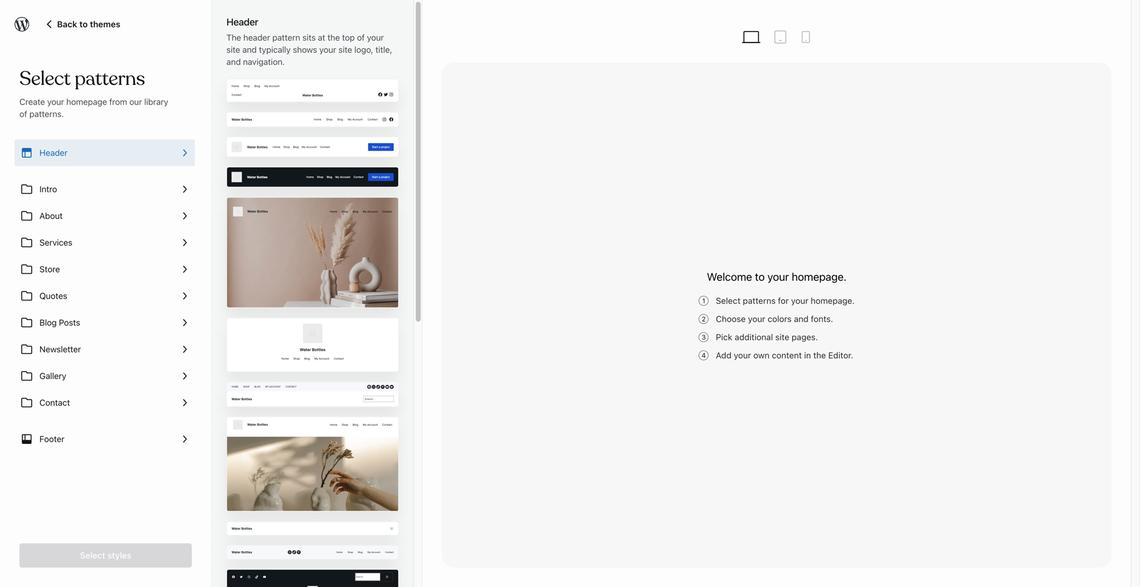Task type: describe. For each thing, give the bounding box(es) containing it.
newsletter button
[[15, 336, 195, 363]]

sits
[[302, 32, 316, 42]]

title,
[[375, 45, 392, 55]]

simple header with an image image
[[227, 418, 273, 443]]

quotes
[[39, 291, 67, 301]]

contact
[[39, 398, 70, 408]]

navigation.
[[243, 57, 285, 67]]

0 vertical spatial and
[[242, 45, 257, 55]]

add
[[716, 351, 732, 361]]

0 vertical spatial homepage.
[[792, 270, 847, 284]]

from
[[109, 97, 127, 107]]

phone image
[[799, 30, 813, 44]]

stacked header with social icons and search image
[[227, 570, 273, 584]]

desktop image
[[740, 26, 762, 48]]

0 horizontal spatial site
[[226, 45, 240, 55]]

store button
[[15, 256, 195, 283]]

additional
[[735, 332, 773, 342]]

your right 'for'
[[791, 296, 808, 306]]

tablet image
[[773, 30, 788, 44]]

intro button
[[15, 176, 195, 203]]

store
[[39, 264, 60, 274]]

choose
[[716, 314, 746, 324]]

of for header
[[357, 32, 365, 42]]

quotes button
[[15, 283, 195, 310]]

select for select patterns for your homepage.
[[716, 296, 741, 306]]

your up 'for'
[[767, 270, 789, 284]]

header with button and background image
[[227, 168, 273, 173]]

select for select patterns create your homepage from our library of patterns.
[[19, 66, 71, 91]]

2 horizontal spatial site
[[775, 332, 789, 342]]

themes
[[90, 19, 120, 29]]

content
[[772, 351, 802, 361]]

newsletter
[[39, 345, 81, 355]]

blog
[[39, 318, 57, 328]]

gallery button
[[15, 363, 195, 390]]

typically
[[259, 45, 291, 55]]

to for back
[[79, 19, 88, 29]]

header for header
[[39, 148, 68, 158]]

patterns.
[[29, 109, 64, 119]]

select for select styles
[[80, 551, 105, 561]]

blog posts
[[39, 318, 80, 328]]

own
[[753, 351, 770, 361]]

header button
[[15, 140, 195, 166]]

add your own content in the editor.
[[716, 351, 853, 361]]

intro
[[39, 184, 57, 194]]

the inside header the header pattern sits at the top of your site and typically shows your site logo, title, and navigation.
[[327, 32, 340, 42]]

services
[[39, 238, 72, 248]]

your inside select patterns create your homepage from our library of patterns.
[[47, 97, 64, 107]]

back to themes
[[57, 19, 120, 29]]

choose your colors and fonts.
[[716, 314, 833, 324]]

0 horizontal spatial and
[[226, 57, 241, 67]]

header with site title and menu button image
[[227, 523, 273, 526]]

styles
[[107, 551, 131, 561]]

1 horizontal spatial site
[[338, 45, 352, 55]]

of for select
[[19, 109, 27, 119]]



Task type: locate. For each thing, give the bounding box(es) containing it.
to
[[79, 19, 88, 29], [755, 270, 765, 284]]

our
[[129, 97, 142, 107]]

and
[[242, 45, 257, 55], [226, 57, 241, 67], [794, 314, 809, 324]]

of inside select patterns create your homepage from our library of patterns.
[[19, 109, 27, 119]]

to for welcome
[[755, 270, 765, 284]]

header for header the header pattern sits at the top of your site and typically shows your site logo, title, and navigation.
[[226, 16, 258, 28]]

and up pages.
[[794, 314, 809, 324]]

1 vertical spatial and
[[226, 57, 241, 67]]

header
[[226, 16, 258, 28], [39, 148, 68, 158]]

1 horizontal spatial header
[[226, 16, 258, 28]]

1 horizontal spatial patterns
[[743, 296, 776, 306]]

editor.
[[828, 351, 853, 361]]

the right the at
[[327, 32, 340, 42]]

in
[[804, 351, 811, 361]]

select inside select patterns create your homepage from our library of patterns.
[[19, 66, 71, 91]]

1 vertical spatial of
[[19, 109, 27, 119]]

1 horizontal spatial and
[[242, 45, 257, 55]]

blog posts button
[[15, 310, 195, 336]]

patterns for select patterns for your homepage.
[[743, 296, 776, 306]]

0 vertical spatial header
[[226, 16, 258, 28]]

about
[[39, 211, 63, 221]]

about button
[[15, 203, 195, 229]]

1 vertical spatial the
[[813, 351, 826, 361]]

select patterns create your homepage from our library of patterns.
[[19, 66, 168, 119]]

select
[[19, 66, 71, 91], [716, 296, 741, 306], [80, 551, 105, 561]]

welcome
[[707, 270, 752, 284]]

and down the
[[226, 57, 241, 67]]

0 vertical spatial the
[[327, 32, 340, 42]]

select styles button
[[19, 544, 192, 568]]

your
[[367, 32, 384, 42], [319, 45, 336, 55], [47, 97, 64, 107], [767, 270, 789, 284], [791, 296, 808, 306], [748, 314, 765, 324], [734, 351, 751, 361]]

list containing header
[[15, 140, 195, 453]]

library
[[144, 97, 168, 107]]

0 horizontal spatial of
[[19, 109, 27, 119]]

0 vertical spatial patterns
[[75, 66, 145, 91]]

1 vertical spatial select
[[716, 296, 741, 306]]

your down the at
[[319, 45, 336, 55]]

patterns up from
[[75, 66, 145, 91]]

pattern
[[272, 32, 300, 42]]

header up intro
[[39, 148, 68, 158]]

back to themes button
[[44, 16, 120, 31]]

minimal header with centered site title image
[[227, 80, 273, 85]]

footer button
[[15, 426, 195, 453]]

header
[[243, 32, 270, 42]]

your up the patterns.
[[47, 97, 64, 107]]

welcome to your homepage.
[[707, 270, 847, 284]]

header with two rows image
[[227, 383, 273, 389]]

back
[[57, 19, 77, 29]]

and down header
[[242, 45, 257, 55]]

1 vertical spatial to
[[755, 270, 765, 284]]

fonts.
[[811, 314, 833, 324]]

contact button
[[15, 390, 195, 416]]

posts
[[59, 318, 80, 328]]

patterns up "choose your colors and fonts."
[[743, 296, 776, 306]]

shows
[[293, 45, 317, 55]]

2 horizontal spatial and
[[794, 314, 809, 324]]

pick additional site pages.
[[716, 332, 818, 342]]

header inside button
[[39, 148, 68, 158]]

to right back
[[79, 19, 88, 29]]

0 horizontal spatial patterns
[[75, 66, 145, 91]]

simple header with image background image
[[227, 198, 273, 227]]

at
[[318, 32, 325, 42]]

gallery
[[39, 371, 66, 381]]

header inside header the header pattern sits at the top of your site and typically shows your site logo, title, and navigation.
[[226, 16, 258, 28]]

1 horizontal spatial select
[[80, 551, 105, 561]]

2 vertical spatial and
[[794, 314, 809, 324]]

pages.
[[792, 332, 818, 342]]

homepage
[[66, 97, 107, 107]]

0 horizontal spatial select
[[19, 66, 71, 91]]

to inside back to themes button
[[79, 19, 88, 29]]

patterns for select patterns create your homepage from our library of patterns.
[[75, 66, 145, 91]]

1 horizontal spatial the
[[813, 351, 826, 361]]

minimal header with navigation and social icons image
[[227, 546, 273, 550]]

select patterns for your homepage.
[[716, 296, 855, 306]]

colors
[[768, 314, 792, 324]]

create
[[19, 97, 45, 107]]

header with button image
[[227, 137, 273, 143]]

your right add in the right of the page
[[734, 351, 751, 361]]

homepage.
[[792, 270, 847, 284], [811, 296, 855, 306]]

list
[[15, 140, 195, 453]]

site down top
[[338, 45, 352, 55]]

0 horizontal spatial header
[[39, 148, 68, 158]]

1 vertical spatial patterns
[[743, 296, 776, 306]]

header the header pattern sits at the top of your site and typically shows your site logo, title, and navigation.
[[226, 16, 392, 67]]

of right top
[[357, 32, 365, 42]]

of inside header the header pattern sits at the top of your site and typically shows your site logo, title, and navigation.
[[357, 32, 365, 42]]

header list item
[[15, 140, 195, 166]]

footer
[[39, 434, 64, 444]]

1 horizontal spatial of
[[357, 32, 365, 42]]

homepage. up select patterns for your homepage.
[[792, 270, 847, 284]]

patterns
[[75, 66, 145, 91], [743, 296, 776, 306]]

1 vertical spatial homepage.
[[811, 296, 855, 306]]

of
[[357, 32, 365, 42], [19, 109, 27, 119]]

select up "choose"
[[716, 296, 741, 306]]

your up 'title,'
[[367, 32, 384, 42]]

0 horizontal spatial to
[[79, 19, 88, 29]]

1 vertical spatial header
[[39, 148, 68, 158]]

0 horizontal spatial the
[[327, 32, 340, 42]]

patterns inside select patterns create your homepage from our library of patterns.
[[75, 66, 145, 91]]

select styles
[[80, 551, 131, 561]]

for
[[778, 296, 789, 306]]

of down create
[[19, 109, 27, 119]]

logo,
[[354, 45, 373, 55]]

1 horizontal spatial to
[[755, 270, 765, 284]]

0 vertical spatial of
[[357, 32, 365, 42]]

homepage. up fonts.
[[811, 296, 855, 306]]

select left styles
[[80, 551, 105, 561]]

0 vertical spatial to
[[79, 19, 88, 29]]

0 vertical spatial select
[[19, 66, 71, 91]]

the
[[226, 32, 241, 42]]

pick
[[716, 332, 732, 342]]

centered header image
[[227, 319, 273, 333]]

header up the
[[226, 16, 258, 28]]

site
[[226, 45, 240, 55], [338, 45, 352, 55], [775, 332, 789, 342]]

block patterns list box
[[226, 79, 399, 588]]

to right welcome
[[755, 270, 765, 284]]

services button
[[15, 229, 195, 256]]

select inside button
[[80, 551, 105, 561]]

site down the
[[226, 45, 240, 55]]

select up create
[[19, 66, 71, 91]]

top
[[342, 32, 355, 42]]

2 horizontal spatial select
[[716, 296, 741, 306]]

site up the add your own content in the editor.
[[775, 332, 789, 342]]

the
[[327, 32, 340, 42], [813, 351, 826, 361]]

the right in
[[813, 351, 826, 361]]

2 vertical spatial select
[[80, 551, 105, 561]]

your up the additional
[[748, 314, 765, 324]]



Task type: vqa. For each thing, say whether or not it's contained in the screenshot.
colors
yes



